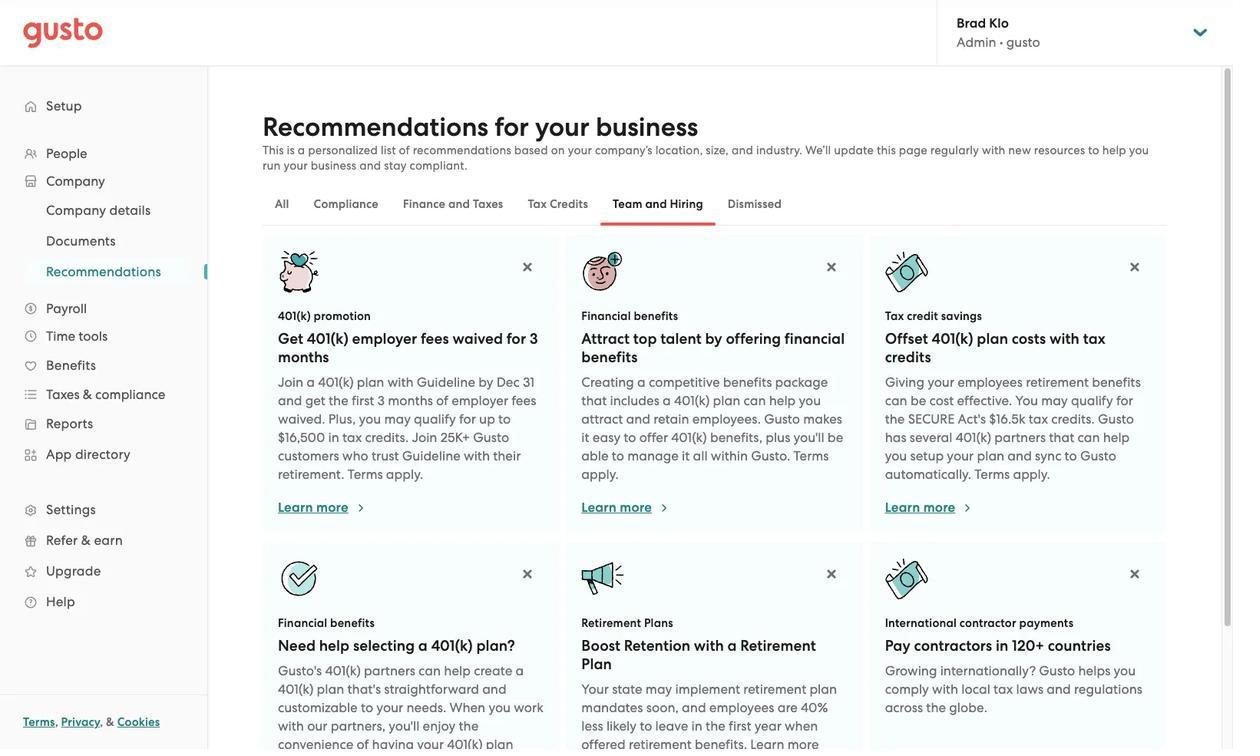 Task type: vqa. For each thing, say whether or not it's contained in the screenshot.
company's
yes



Task type: describe. For each thing, give the bounding box(es) containing it.
401(k) inside join a 401(k) plan with guideline by dec 31 and get the first 3 months of employer fees waived. plus, you may qualify for up to $16,500 in tax credits. join 25k+ gusto customers who trust guideline with their retirement. terms apply.
[[318, 375, 354, 390]]

tax credits button
[[516, 186, 601, 223]]

up
[[479, 412, 495, 427]]

less
[[582, 719, 603, 734]]

plan inside your state may implement retirement plan mandates soon, and employees are 40% less likely to leave in the first year when offered retirement benefits. learn m
[[810, 682, 837, 697]]

when
[[785, 719, 818, 734]]

help link
[[15, 588, 192, 616]]

benefits inside creating a competitive benefits package that includes a 401(k) plan can help you attract and retain employees. gusto makes it easy to offer 401(k) benefits, plus you'll be able to manage it all within gusto. terms apply.
[[723, 375, 772, 390]]

several
[[910, 430, 953, 445]]

trust
[[372, 448, 399, 464]]

0 horizontal spatial join
[[278, 375, 303, 390]]

the inside the giving your employees retirement benefits can be cost effective. you may qualify for the secure act's $16.5k tax credits. gusto has several 401(k) partners that can help you setup your plan and sync to gusto automatically. terms apply.
[[885, 412, 905, 427]]

setup
[[46, 98, 82, 114]]

in inside join a 401(k) plan with guideline by dec 31 and get the first 3 months of employer fees waived. plus, you may qualify for up to $16,500 in tax credits. join 25k+ gusto customers who trust guideline with their retirement. terms apply.
[[328, 430, 339, 445]]

and inside the giving your employees retirement benefits can be cost effective. you may qualify for the secure act's $16.5k tax credits. gusto has several 401(k) partners that can help you setup your plan and sync to gusto automatically. terms apply.
[[1008, 448, 1032, 464]]

learn more for attract top talent by offering financial benefits
[[582, 500, 652, 516]]

includes
[[610, 393, 660, 409]]

to down easy
[[612, 448, 624, 464]]

countries
[[1048, 637, 1111, 655]]

creating
[[582, 375, 634, 390]]

401(k) inside "financial benefits need help selecting a 401(k) plan?"
[[431, 637, 473, 655]]

reports link
[[15, 410, 192, 438]]

the inside growing internationally? gusto helps you comply with local tax laws and regulations across the globe.
[[926, 700, 946, 716]]

industry.
[[756, 144, 803, 157]]

with down 25k+ at the left bottom of the page
[[464, 448, 490, 464]]

your down enjoy
[[417, 737, 444, 750]]

learn more link for attract top talent by offering financial benefits
[[582, 499, 671, 518]]

time tools
[[46, 329, 108, 344]]

with inside gusto's 401(k) partners can help create a 401(k) plan that's straightforward and customizable to your needs. when you work with our partners, you'll enjoy the convenience of having your 401(k)
[[278, 719, 304, 734]]

1 vertical spatial join
[[412, 430, 437, 445]]

credits. inside the giving your employees retirement benefits can be cost effective. you may qualify for the secure act's $16.5k tax credits. gusto has several 401(k) partners that can help you setup your plan and sync to gusto automatically. terms apply.
[[1052, 412, 1095, 427]]

in inside your state may implement retirement plan mandates soon, and employees are 40% less likely to leave in the first year when offered retirement benefits. learn m
[[692, 719, 703, 734]]

financial for attract
[[582, 309, 631, 323]]

package
[[775, 375, 828, 390]]

employees.
[[693, 412, 761, 427]]

fees inside '401(k) promotion get 401(k) employer fees waived for 3 months'
[[421, 330, 449, 348]]

implement
[[675, 682, 740, 697]]

you inside creating a competitive benefits package that includes a 401(k) plan can help you attract and retain employees. gusto makes it easy to offer 401(k) benefits, plus you'll be able to manage it all within gusto. terms apply.
[[799, 393, 821, 409]]

of inside gusto's 401(k) partners can help create a 401(k) plan that's straightforward and customizable to your needs. when you work with our partners, you'll enjoy the convenience of having your 401(k)
[[357, 737, 369, 750]]

you inside recommendations for your business this is a personalized list of recommendations based on your company's location, size, and industry. we'll update this page regularly with new resources to help you run your business and stay compliant.
[[1129, 144, 1149, 157]]

cookies button
[[117, 713, 160, 732]]

and right team
[[646, 197, 667, 211]]

company details
[[46, 203, 151, 218]]

stay
[[384, 159, 407, 173]]

that inside creating a competitive benefits package that includes a 401(k) plan can help you attract and retain employees. gusto makes it easy to offer 401(k) benefits, plus you'll be able to manage it all within gusto. terms apply.
[[582, 393, 607, 409]]

credits
[[885, 349, 931, 366]]

terms link
[[23, 716, 55, 730]]

months inside '401(k) promotion get 401(k) employer fees waived for 3 months'
[[278, 349, 329, 366]]

compliance button
[[301, 186, 391, 223]]

to inside your state may implement retirement plan mandates soon, and employees are 40% less likely to leave in the first year when offered retirement benefits. learn m
[[640, 719, 652, 734]]

of inside recommendations for your business this is a personalized list of recommendations based on your company's location, size, and industry. we'll update this page regularly with new resources to help you run your business and stay compliant.
[[399, 144, 410, 157]]

that's
[[347, 682, 381, 697]]

apply. inside join a 401(k) plan with guideline by dec 31 and get the first 3 months of employer fees waived. plus, you may qualify for up to $16,500 in tax credits. join 25k+ gusto customers who trust guideline with their retirement. terms apply.
[[386, 467, 423, 482]]

for inside '401(k) promotion get 401(k) employer fees waived for 3 months'
[[507, 330, 526, 348]]

more for attract top talent by offering financial benefits
[[620, 500, 652, 516]]

first inside join a 401(k) plan with guideline by dec 31 and get the first 3 months of employer fees waived. plus, you may qualify for up to $16,500 in tax credits. join 25k+ gusto customers who trust guideline with their retirement. terms apply.
[[352, 393, 374, 409]]

apply. inside creating a competitive benefits package that includes a 401(k) plan can help you attract and retain employees. gusto makes it easy to offer 401(k) benefits, plus you'll be able to manage it all within gusto. terms apply.
[[582, 467, 619, 482]]

1 horizontal spatial it
[[682, 448, 690, 464]]

laws
[[1016, 682, 1044, 697]]

admin
[[957, 35, 996, 50]]

help inside gusto's 401(k) partners can help create a 401(k) plan that's straightforward and customizable to your needs. when you work with our partners, you'll enjoy the convenience of having your 401(k)
[[444, 664, 471, 679]]

you'll inside creating a competitive benefits package that includes a 401(k) plan can help you attract and retain employees. gusto makes it easy to offer 401(k) benefits, plus you'll be able to manage it all within gusto. terms apply.
[[794, 430, 825, 445]]

is
[[287, 144, 295, 157]]

1 vertical spatial retirement
[[744, 682, 807, 697]]

hiring
[[670, 197, 703, 211]]

for inside the giving your employees retirement benefits can be cost effective. you may qualify for the secure act's $16.5k tax credits. gusto has several 401(k) partners that can help you setup your plan and sync to gusto automatically. terms apply.
[[1117, 393, 1133, 409]]

tax inside growing internationally? gusto helps you comply with local tax laws and regulations across the globe.
[[994, 682, 1013, 697]]

the inside join a 401(k) plan with guideline by dec 31 and get the first 3 months of employer fees waived. plus, you may qualify for up to $16,500 in tax credits. join 25k+ gusto customers who trust guideline with their retirement. terms apply.
[[329, 393, 348, 409]]

team and hiring button
[[601, 186, 716, 223]]

gusto inside growing internationally? gusto helps you comply with local tax laws and regulations across the globe.
[[1039, 664, 1075, 679]]

your right on on the top left of the page
[[568, 144, 592, 157]]

cookies
[[117, 716, 160, 730]]

contractors
[[914, 637, 992, 655]]

reports
[[46, 416, 93, 432]]

mandates
[[582, 700, 643, 716]]

you inside growing internationally? gusto helps you comply with local tax laws and regulations across the globe.
[[1114, 664, 1136, 679]]

and inside your state may implement retirement plan mandates soon, and employees are 40% less likely to leave in the first year when offered retirement benefits. learn m
[[682, 700, 706, 716]]

with inside growing internationally? gusto helps you comply with local tax laws and regulations across the globe.
[[932, 682, 958, 697]]

update
[[834, 144, 874, 157]]

learn for get 401(k) employer fees waived for 3 months
[[278, 500, 313, 516]]

first inside your state may implement retirement plan mandates soon, and employees are 40% less likely to leave in the first year when offered retirement benefits. learn m
[[729, 719, 751, 734]]

1 horizontal spatial business
[[596, 111, 698, 143]]

& for earn
[[81, 533, 91, 548]]

tax inside the giving your employees retirement benefits can be cost effective. you may qualify for the secure act's $16.5k tax credits. gusto has several 401(k) partners that can help you setup your plan and sync to gusto automatically. terms apply.
[[1029, 412, 1048, 427]]

list containing people
[[0, 140, 207, 617]]

tax credit savings offset 401(k) plan costs with tax credits
[[885, 309, 1106, 366]]

plan inside the giving your employees retirement benefits can be cost effective. you may qualify for the secure act's $16.5k tax credits. gusto has several 401(k) partners that can help you setup your plan and sync to gusto automatically. terms apply.
[[977, 448, 1005, 464]]

setup
[[911, 448, 944, 464]]

promotion
[[314, 309, 371, 323]]

terms inside join a 401(k) plan with guideline by dec 31 and get the first 3 months of employer fees waived. plus, you may qualify for up to $16,500 in tax credits. join 25k+ gusto customers who trust guideline with their retirement. terms apply.
[[348, 467, 383, 482]]

can inside creating a competitive benefits package that includes a 401(k) plan can help you attract and retain employees. gusto makes it easy to offer 401(k) benefits, plus you'll be able to manage it all within gusto. terms apply.
[[744, 393, 766, 409]]

be inside the giving your employees retirement benefits can be cost effective. you may qualify for the secure act's $16.5k tax credits. gusto has several 401(k) partners that can help you setup your plan and sync to gusto automatically. terms apply.
[[911, 393, 926, 409]]

this
[[877, 144, 896, 157]]

benefits inside the giving your employees retirement benefits can be cost effective. you may qualify for the secure act's $16.5k tax credits. gusto has several 401(k) partners that can help you setup your plan and sync to gusto automatically. terms apply.
[[1092, 375, 1141, 390]]

offer
[[640, 430, 668, 445]]

plan inside gusto's 401(k) partners can help create a 401(k) plan that's straightforward and customizable to your needs. when you work with our partners, you'll enjoy the convenience of having your 401(k)
[[317, 682, 344, 697]]

your up cost
[[928, 375, 955, 390]]

terms inside the giving your employees retirement benefits can be cost effective. you may qualify for the secure act's $16.5k tax credits. gusto has several 401(k) partners that can help you setup your plan and sync to gusto automatically. terms apply.
[[975, 467, 1010, 482]]

retention
[[624, 637, 691, 655]]

with inside recommendations for your business this is a personalized list of recommendations based on your company's location, size, and industry. we'll update this page regularly with new resources to help you run your business and stay compliant.
[[982, 144, 1006, 157]]

app directory
[[46, 447, 131, 462]]

learn for attract top talent by offering financial benefits
[[582, 500, 617, 516]]

3 inside join a 401(k) plan with guideline by dec 31 and get the first 3 months of employer fees waived. plus, you may qualify for up to $16,500 in tax credits. join 25k+ gusto customers who trust guideline with their retirement. terms apply.
[[378, 393, 385, 409]]

your right setup
[[947, 448, 974, 464]]

all button
[[263, 186, 301, 223]]

payments
[[1019, 617, 1074, 631]]

benefits inside "financial benefits need help selecting a 401(k) plan?"
[[330, 617, 375, 631]]

to inside the giving your employees retirement benefits can be cost effective. you may qualify for the secure act's $16.5k tax credits. gusto has several 401(k) partners that can help you setup your plan and sync to gusto automatically. terms apply.
[[1065, 448, 1077, 464]]

learn inside your state may implement retirement plan mandates soon, and employees are 40% less likely to leave in the first year when offered retirement benefits. learn m
[[751, 737, 785, 750]]

time
[[46, 329, 75, 344]]

offset
[[885, 330, 928, 348]]

competitive
[[649, 375, 720, 390]]

compliant.
[[410, 159, 468, 173]]

retain
[[654, 412, 689, 427]]

plus
[[766, 430, 790, 445]]

across
[[885, 700, 923, 716]]

settings
[[46, 502, 96, 518]]

and right size,
[[732, 144, 753, 157]]

act's
[[958, 412, 986, 427]]

2 vertical spatial &
[[106, 716, 114, 730]]

sync
[[1035, 448, 1062, 464]]

help inside creating a competitive benefits package that includes a 401(k) plan can help you attract and retain employees. gusto makes it easy to offer 401(k) benefits, plus you'll be able to manage it all within gusto. terms apply.
[[769, 393, 796, 409]]

team and hiring
[[613, 197, 703, 211]]

credits. inside join a 401(k) plan with guideline by dec 31 and get the first 3 months of employer fees waived. plus, you may qualify for up to $16,500 in tax credits. join 25k+ gusto customers who trust guideline with their retirement. terms apply.
[[365, 430, 409, 445]]

location,
[[656, 144, 703, 157]]

top
[[633, 330, 657, 348]]

customers
[[278, 448, 339, 464]]

for inside join a 401(k) plan with guideline by dec 31 and get the first 3 months of employer fees waived. plus, you may qualify for up to $16,500 in tax credits. join 25k+ gusto customers who trust guideline with their retirement. terms apply.
[[459, 412, 476, 427]]

tax credits
[[528, 197, 588, 211]]

your state may implement retirement plan mandates soon, and employees are 40% less likely to leave in the first year when offered retirement benefits. learn m
[[582, 682, 847, 750]]

enjoy
[[423, 719, 456, 734]]

and inside join a 401(k) plan with guideline by dec 31 and get the first 3 months of employer fees waived. plus, you may qualify for up to $16,500 in tax credits. join 25k+ gusto customers who trust guideline with their retirement. terms apply.
[[278, 393, 302, 409]]

brad
[[957, 15, 986, 31]]

helps
[[1079, 664, 1111, 679]]

personalized
[[308, 144, 378, 157]]

get
[[278, 330, 303, 348]]

privacy
[[61, 716, 100, 730]]

the inside gusto's 401(k) partners can help create a 401(k) plan that's straightforward and customizable to your needs. when you work with our partners, you'll enjoy the convenience of having your 401(k)
[[459, 719, 479, 734]]

you inside gusto's 401(k) partners can help create a 401(k) plan that's straightforward and customizable to your needs. when you work with our partners, you'll enjoy the convenience of having your 401(k)
[[489, 700, 511, 716]]

upgrade
[[46, 564, 101, 579]]

makes
[[804, 412, 843, 427]]

upgrade link
[[15, 558, 192, 585]]

terms inside creating a competitive benefits package that includes a 401(k) plan can help you attract and retain employees. gusto makes it easy to offer 401(k) benefits, plus you'll be able to manage it all within gusto. terms apply.
[[794, 448, 829, 464]]

team
[[613, 197, 643, 211]]

comply
[[885, 682, 929, 697]]

apply. inside the giving your employees retirement benefits can be cost effective. you may qualify for the secure act's $16.5k tax credits. gusto has several 401(k) partners that can help you setup your plan and sync to gusto automatically. terms apply.
[[1013, 467, 1050, 482]]

gusto's 401(k) partners can help create a 401(k) plan that's straightforward and customizable to your needs. when you work with our partners, you'll enjoy the convenience of having your 401(k) 
[[278, 664, 544, 750]]

year
[[755, 719, 782, 734]]

you inside the giving your employees retirement benefits can be cost effective. you may qualify for the secure act's $16.5k tax credits. gusto has several 401(k) partners that can help you setup your plan and sync to gusto automatically. terms apply.
[[885, 448, 907, 464]]

with inside retirement plans boost retention with a retirement plan
[[694, 637, 724, 655]]

your up on on the top left of the page
[[535, 111, 590, 143]]

refer
[[46, 533, 78, 548]]

3 inside '401(k) promotion get 401(k) employer fees waived for 3 months'
[[530, 330, 538, 348]]

1 vertical spatial guideline
[[402, 448, 461, 464]]

setup link
[[15, 92, 192, 120]]

months inside join a 401(k) plan with guideline by dec 31 and get the first 3 months of employer fees waived. plus, you may qualify for up to $16,500 in tax credits. join 25k+ gusto customers who trust guideline with their retirement. terms apply.
[[388, 393, 433, 409]]

2 vertical spatial retirement
[[629, 737, 692, 750]]

to right easy
[[624, 430, 636, 445]]

more for offset 401(k) plan costs with tax credits
[[924, 500, 956, 516]]

benefits,
[[710, 430, 763, 445]]

fees inside join a 401(k) plan with guideline by dec 31 and get the first 3 months of employer fees waived. plus, you may qualify for up to $16,500 in tax credits. join 25k+ gusto customers who trust guideline with their retirement. terms apply.
[[512, 393, 536, 409]]

a inside "financial benefits need help selecting a 401(k) plan?"
[[418, 637, 428, 655]]

your down the that's
[[377, 700, 403, 716]]

gusto inside join a 401(k) plan with guideline by dec 31 and get the first 3 months of employer fees waived. plus, you may qualify for up to $16,500 in tax credits. join 25k+ gusto customers who trust guideline with their retirement. terms apply.
[[473, 430, 509, 445]]

tax for tax credit savings offset 401(k) plan costs with tax credits
[[885, 309, 904, 323]]

gusto
[[1007, 35, 1040, 50]]

a inside gusto's 401(k) partners can help create a 401(k) plan that's straightforward and customizable to your needs. when you work with our partners, you'll enjoy the convenience of having your 401(k)
[[516, 664, 524, 679]]

new
[[1009, 144, 1031, 157]]

secure
[[908, 412, 955, 427]]

tools
[[79, 329, 108, 344]]

when
[[450, 700, 486, 716]]



Task type: locate. For each thing, give the bounding box(es) containing it.
join left 25k+ at the left bottom of the page
[[412, 430, 437, 445]]

company details link
[[28, 197, 192, 224]]

learn more link for offset 401(k) plan costs with tax credits
[[885, 499, 974, 518]]

offered
[[582, 737, 626, 750]]

financial for need
[[278, 617, 327, 631]]

and inside creating a competitive benefits package that includes a 401(k) plan can help you attract and retain employees. gusto makes it easy to offer 401(k) benefits, plus you'll be able to manage it all within gusto. terms apply.
[[626, 412, 651, 427]]

apply. down sync on the bottom of page
[[1013, 467, 1050, 482]]

recommendations for recommendations for your business this is a personalized list of recommendations based on your company's location, size, and industry. we'll update this page regularly with new resources to help you run your business and stay compliant.
[[263, 111, 488, 143]]

2 horizontal spatial more
[[924, 500, 956, 516]]

1 horizontal spatial recommendations
[[263, 111, 488, 143]]

tax
[[528, 197, 547, 211], [885, 309, 904, 323]]

0 vertical spatial company
[[46, 174, 105, 189]]

learn down retirement.
[[278, 500, 313, 516]]

compliance
[[314, 197, 379, 211]]

tax up 'who'
[[343, 430, 362, 445]]

tax inside button
[[528, 197, 547, 211]]

employees up effective. at the right of page
[[958, 375, 1023, 390]]

giving
[[885, 375, 925, 390]]

benefits link
[[15, 352, 192, 379]]

time tools button
[[15, 323, 192, 350]]

recommendations for recommendations
[[46, 264, 161, 280]]

with up globe.
[[932, 682, 958, 697]]

talent
[[661, 330, 702, 348]]

2 horizontal spatial in
[[996, 637, 1009, 655]]

1 horizontal spatial employees
[[958, 375, 1023, 390]]

months up trust
[[388, 393, 433, 409]]

1 vertical spatial employees
[[709, 700, 775, 716]]

1 horizontal spatial be
[[911, 393, 926, 409]]

help inside the giving your employees retirement benefits can be cost effective. you may qualify for the secure act's $16.5k tax credits. gusto has several 401(k) partners that can help you setup your plan and sync to gusto automatically. terms apply.
[[1103, 430, 1130, 445]]

gusto's
[[278, 664, 322, 679]]

recommendation categories for your business tab list
[[263, 183, 1167, 226]]

0 horizontal spatial first
[[352, 393, 374, 409]]

and down create
[[482, 682, 507, 697]]

1 vertical spatial 3
[[378, 393, 385, 409]]

1 horizontal spatial you'll
[[794, 430, 825, 445]]

are
[[778, 700, 798, 716]]

0 vertical spatial retirement
[[582, 617, 641, 631]]

that up sync on the bottom of page
[[1049, 430, 1075, 445]]

0 horizontal spatial learn more link
[[278, 499, 367, 518]]

&
[[83, 387, 92, 402], [81, 533, 91, 548], [106, 716, 114, 730]]

a up retain at the right of the page
[[663, 393, 671, 409]]

growing
[[885, 664, 937, 679]]

financial inside "financial benefits need help selecting a 401(k) plan?"
[[278, 617, 327, 631]]

2 company from the top
[[46, 203, 106, 218]]

1 vertical spatial employer
[[452, 393, 508, 409]]

fees left waived
[[421, 330, 449, 348]]

taxes down recommendations
[[473, 197, 503, 211]]

you
[[1129, 144, 1149, 157], [799, 393, 821, 409], [359, 412, 381, 427], [885, 448, 907, 464], [1114, 664, 1136, 679], [489, 700, 511, 716]]

a right create
[[516, 664, 524, 679]]

401(k) inside tax credit savings offset 401(k) plan costs with tax credits
[[932, 330, 974, 348]]

that inside the giving your employees retirement benefits can be cost effective. you may qualify for the secure act's $16.5k tax credits. gusto has several 401(k) partners that can help you setup your plan and sync to gusto automatically. terms apply.
[[1049, 430, 1075, 445]]

1 vertical spatial business
[[311, 159, 357, 173]]

0 vertical spatial tax
[[528, 197, 547, 211]]

having
[[372, 737, 414, 750]]

costs
[[1012, 330, 1046, 348]]

0 horizontal spatial in
[[328, 430, 339, 445]]

40%
[[801, 700, 828, 716]]

company's
[[595, 144, 653, 157]]

1 vertical spatial first
[[729, 719, 751, 734]]

people
[[46, 146, 87, 161]]

taxes & compliance button
[[15, 381, 192, 409]]

may up the soon,
[[646, 682, 672, 697]]

the right across
[[926, 700, 946, 716]]

0 vertical spatial of
[[399, 144, 410, 157]]

3 more from the left
[[924, 500, 956, 516]]

employees up year
[[709, 700, 775, 716]]

need
[[278, 637, 316, 655]]

1 vertical spatial may
[[384, 412, 411, 427]]

months
[[278, 349, 329, 366], [388, 393, 433, 409]]

you'll up having
[[389, 719, 420, 734]]

plan inside tax credit savings offset 401(k) plan costs with tax credits
[[977, 330, 1008, 348]]

plan up customizable
[[317, 682, 344, 697]]

0 horizontal spatial 3
[[378, 393, 385, 409]]

tax right costs
[[1083, 330, 1106, 348]]

0 vertical spatial months
[[278, 349, 329, 366]]

2 vertical spatial in
[[692, 719, 703, 734]]

and inside growing internationally? gusto helps you comply with local tax laws and regulations across the globe.
[[1047, 682, 1071, 697]]

with inside tax credit savings offset 401(k) plan costs with tax credits
[[1050, 330, 1080, 348]]

taxes inside dropdown button
[[46, 387, 80, 402]]

0 horizontal spatial partners
[[364, 664, 415, 679]]

finance
[[403, 197, 446, 211]]

apply. down trust
[[386, 467, 423, 482]]

guideline down waived
[[417, 375, 475, 390]]

2 apply. from the left
[[582, 467, 619, 482]]

0 horizontal spatial financial
[[278, 617, 327, 631]]

help inside recommendations for your business this is a personalized list of recommendations based on your company's location, size, and industry. we'll update this page regularly with new resources to help you run your business and stay compliant.
[[1103, 144, 1127, 157]]

of
[[399, 144, 410, 157], [436, 393, 448, 409], [357, 737, 369, 750]]

brad klo admin • gusto
[[957, 15, 1040, 50]]

list containing company details
[[0, 195, 207, 287]]

learn more down retirement.
[[278, 500, 348, 516]]

gusto navigation element
[[0, 66, 207, 642]]

with left new
[[982, 144, 1006, 157]]

and inside gusto's 401(k) partners can help create a 401(k) plan that's straightforward and customizable to your needs. when you work with our partners, you'll enjoy the convenience of having your 401(k)
[[482, 682, 507, 697]]

company for company
[[46, 174, 105, 189]]

0 vertical spatial qualify
[[1071, 393, 1113, 409]]

2 list from the top
[[0, 195, 207, 287]]

the up benefits.
[[706, 719, 726, 734]]

plan down '401(k) promotion get 401(k) employer fees waived for 3 months'
[[357, 375, 384, 390]]

credits. up sync on the bottom of page
[[1052, 412, 1095, 427]]

may inside join a 401(k) plan with guideline by dec 31 and get the first 3 months of employer fees waived. plus, you may qualify for up to $16,500 in tax credits. join 25k+ gusto customers who trust guideline with their retirement. terms apply.
[[384, 412, 411, 427]]

credits
[[550, 197, 588, 211]]

& for compliance
[[83, 387, 92, 402]]

employer inside join a 401(k) plan with guideline by dec 31 and get the first 3 months of employer fees waived. plus, you may qualify for up to $16,500 in tax credits. join 25k+ gusto customers who trust guideline with their retirement. terms apply.
[[452, 393, 508, 409]]

0 horizontal spatial employees
[[709, 700, 775, 716]]

0 vertical spatial join
[[278, 375, 303, 390]]

1 horizontal spatial learn more
[[582, 500, 652, 516]]

0 horizontal spatial of
[[357, 737, 369, 750]]

partners inside the giving your employees retirement benefits can be cost effective. you may qualify for the secure act's $16.5k tax credits. gusto has several 401(k) partners that can help you setup your plan and sync to gusto automatically. terms apply.
[[995, 430, 1046, 445]]

taxes inside button
[[473, 197, 503, 211]]

1 more from the left
[[316, 500, 348, 516]]

1 learn more from the left
[[278, 500, 348, 516]]

financial up attract at the top of page
[[582, 309, 631, 323]]

with up implement
[[694, 637, 724, 655]]

1 learn more link from the left
[[278, 499, 367, 518]]

3 learn more from the left
[[885, 500, 956, 516]]

with down '401(k) promotion get 401(k) employer fees waived for 3 months'
[[388, 375, 414, 390]]

0 vertical spatial be
[[911, 393, 926, 409]]

1 vertical spatial be
[[828, 430, 843, 445]]

fees
[[421, 330, 449, 348], [512, 393, 536, 409]]

internationally?
[[941, 664, 1036, 679]]

1 horizontal spatial 3
[[530, 330, 538, 348]]

2 learn more from the left
[[582, 500, 652, 516]]

1 horizontal spatial retirement
[[741, 637, 816, 655]]

1 horizontal spatial retirement
[[744, 682, 807, 697]]

1 horizontal spatial more
[[620, 500, 652, 516]]

learn more link down 'automatically.'
[[885, 499, 974, 518]]

more down 'automatically.'
[[924, 500, 956, 516]]

partners inside gusto's 401(k) partners can help create a 401(k) plan that's straightforward and customizable to your needs. when you work with our partners, you'll enjoy the convenience of having your 401(k)
[[364, 664, 415, 679]]

0 horizontal spatial be
[[828, 430, 843, 445]]

guideline down 25k+ at the left bottom of the page
[[402, 448, 461, 464]]

3 learn more link from the left
[[885, 499, 974, 518]]

plan inside join a 401(k) plan with guideline by dec 31 and get the first 3 months of employer fees waived. plus, you may qualify for up to $16,500 in tax credits. join 25k+ gusto customers who trust guideline with their retirement. terms apply.
[[357, 375, 384, 390]]

refer & earn link
[[15, 527, 192, 554]]

learn for offset 401(k) plan costs with tax credits
[[885, 500, 920, 516]]

people button
[[15, 140, 192, 167]]

learn more for get 401(k) employer fees waived for 3 months
[[278, 500, 348, 516]]

pay
[[885, 637, 911, 655]]

0 horizontal spatial months
[[278, 349, 329, 366]]

$16.5k
[[989, 412, 1026, 427]]

qualify
[[1071, 393, 1113, 409], [414, 412, 456, 427]]

retirement
[[582, 617, 641, 631], [741, 637, 816, 655]]

0 horizontal spatial learn more
[[278, 500, 348, 516]]

0 vertical spatial employer
[[352, 330, 417, 348]]

0 horizontal spatial recommendations
[[46, 264, 161, 280]]

0 vertical spatial taxes
[[473, 197, 503, 211]]

retirement down leave
[[629, 737, 692, 750]]

within
[[711, 448, 748, 464]]

$16,500
[[278, 430, 325, 445]]

be inside creating a competitive benefits package that includes a 401(k) plan can help you attract and retain employees. gusto makes it easy to offer 401(k) benefits, plus you'll be able to manage it all within gusto. terms apply.
[[828, 430, 843, 445]]

0 vertical spatial 3
[[530, 330, 538, 348]]

1 vertical spatial company
[[46, 203, 106, 218]]

learn more link down manage
[[582, 499, 671, 518]]

that up attract
[[582, 393, 607, 409]]

0 horizontal spatial ,
[[55, 716, 58, 730]]

be down makes
[[828, 430, 843, 445]]

app
[[46, 447, 72, 462]]

& up reports link
[[83, 387, 92, 402]]

a up implement
[[728, 637, 737, 655]]

gusto inside creating a competitive benefits package that includes a 401(k) plan can help you attract and retain employees. gusto makes it easy to offer 401(k) benefits, plus you'll be able to manage it all within gusto. terms apply.
[[764, 412, 800, 427]]

plan?
[[476, 637, 515, 655]]

it up able
[[582, 430, 590, 445]]

1 vertical spatial months
[[388, 393, 433, 409]]

of inside join a 401(k) plan with guideline by dec 31 and get the first 3 months of employer fees waived. plus, you may qualify for up to $16,500 in tax credits. join 25k+ gusto customers who trust guideline with their retirement. terms apply.
[[436, 393, 448, 409]]

convenience
[[278, 737, 354, 750]]

1 , from the left
[[55, 716, 58, 730]]

1 horizontal spatial tax
[[885, 309, 904, 323]]

to inside gusto's 401(k) partners can help create a 401(k) plan that's straightforward and customizable to your needs. when you work with our partners, you'll enjoy the convenience of having your 401(k)
[[361, 700, 373, 716]]

& left earn
[[81, 533, 91, 548]]

all
[[275, 197, 289, 211]]

2 horizontal spatial retirement
[[1026, 375, 1089, 390]]

we'll
[[806, 144, 831, 157]]

to right sync on the bottom of page
[[1065, 448, 1077, 464]]

0 horizontal spatial employer
[[352, 330, 417, 348]]

qualify inside the giving your employees retirement benefits can be cost effective. you may qualify for the secure act's $16.5k tax credits. gusto has several 401(k) partners that can help you setup your plan and sync to gusto automatically. terms apply.
[[1071, 393, 1113, 409]]

1 horizontal spatial first
[[729, 719, 751, 734]]

business down personalized
[[311, 159, 357, 173]]

in left 120+
[[996, 637, 1009, 655]]

apply. down able
[[582, 467, 619, 482]]

qualify right "you"
[[1071, 393, 1113, 409]]

1 vertical spatial partners
[[364, 664, 415, 679]]

employees inside the giving your employees retirement benefits can be cost effective. you may qualify for the secure act's $16.5k tax credits. gusto has several 401(k) partners that can help you setup your plan and sync to gusto automatically. terms apply.
[[958, 375, 1023, 390]]

0 vertical spatial retirement
[[1026, 375, 1089, 390]]

months down get
[[278, 349, 329, 366]]

with right costs
[[1050, 330, 1080, 348]]

0 vertical spatial first
[[352, 393, 374, 409]]

0 vertical spatial credits.
[[1052, 412, 1095, 427]]

1 horizontal spatial employer
[[452, 393, 508, 409]]

may up trust
[[384, 412, 411, 427]]

details
[[109, 203, 151, 218]]

and down includes in the bottom of the page
[[626, 412, 651, 427]]

creating a competitive benefits package that includes a 401(k) plan can help you attract and retain employees. gusto makes it easy to offer 401(k) benefits, plus you'll be able to manage it all within gusto. terms apply.
[[582, 375, 843, 482]]

retirement up "you"
[[1026, 375, 1089, 390]]

employer inside '401(k) promotion get 401(k) employer fees waived for 3 months'
[[352, 330, 417, 348]]

0 horizontal spatial more
[[316, 500, 348, 516]]

the up plus,
[[329, 393, 348, 409]]

0 horizontal spatial qualify
[[414, 412, 456, 427]]

1 horizontal spatial fees
[[512, 393, 536, 409]]

0 vertical spatial guideline
[[417, 375, 475, 390]]

in inside international contractor payments pay contractors in 120+ countries
[[996, 637, 1009, 655]]

apply.
[[386, 467, 423, 482], [582, 467, 619, 482], [1013, 467, 1050, 482]]

retirement inside the giving your employees retirement benefits can be cost effective. you may qualify for the secure act's $16.5k tax credits. gusto has several 401(k) partners that can help you setup your plan and sync to gusto automatically. terms apply.
[[1026, 375, 1089, 390]]

financial up need on the bottom of page
[[278, 617, 327, 631]]

tax inside join a 401(k) plan with guideline by dec 31 and get the first 3 months of employer fees waived. plus, you may qualify for up to $16,500 in tax credits. join 25k+ gusto customers who trust guideline with their retirement. terms apply.
[[343, 430, 362, 445]]

international contractor payments pay contractors in 120+ countries
[[885, 617, 1111, 655]]

more for get 401(k) employer fees waived for 3 months
[[316, 500, 348, 516]]

recommendations inside recommendations for your business this is a personalized list of recommendations based on your company's location, size, and industry. we'll update this page regularly with new resources to help you run your business and stay compliant.
[[263, 111, 488, 143]]

0 horizontal spatial business
[[311, 159, 357, 173]]

0 horizontal spatial you'll
[[389, 719, 420, 734]]

guideline
[[417, 375, 475, 390], [402, 448, 461, 464]]

offering
[[726, 330, 781, 348]]

& left cookies button
[[106, 716, 114, 730]]

0 vertical spatial it
[[582, 430, 590, 445]]

1 list from the top
[[0, 140, 207, 617]]

fees down 31
[[512, 393, 536, 409]]

0 horizontal spatial retirement
[[582, 617, 641, 631]]

tax inside tax credit savings offset 401(k) plan costs with tax credits
[[885, 309, 904, 323]]

recommendations link
[[28, 258, 192, 286]]

a right selecting
[[418, 637, 428, 655]]

recommendations
[[413, 144, 511, 157]]

1 vertical spatial qualify
[[414, 412, 456, 427]]

page
[[899, 144, 928, 157]]

qualify inside join a 401(k) plan with guideline by dec 31 and get the first 3 months of employer fees waived. plus, you may qualify for up to $16,500 in tax credits. join 25k+ gusto customers who trust guideline with their retirement. terms apply.
[[414, 412, 456, 427]]

1 company from the top
[[46, 174, 105, 189]]

financial benefits attract top talent by offering financial benefits
[[582, 309, 845, 366]]

manage
[[628, 448, 679, 464]]

2 vertical spatial may
[[646, 682, 672, 697]]

and down list
[[360, 159, 381, 173]]

international
[[885, 617, 957, 631]]

0 horizontal spatial may
[[384, 412, 411, 427]]

1 vertical spatial retirement
[[741, 637, 816, 655]]

0 vertical spatial that
[[582, 393, 607, 409]]

1 vertical spatial &
[[81, 533, 91, 548]]

0 horizontal spatial taxes
[[46, 387, 80, 402]]

to right resources
[[1088, 144, 1100, 157]]

1 vertical spatial it
[[682, 448, 690, 464]]

2 horizontal spatial apply.
[[1013, 467, 1050, 482]]

31
[[523, 375, 535, 390]]

terms , privacy , & cookies
[[23, 716, 160, 730]]

learn more link for get 401(k) employer fees waived for 3 months
[[278, 499, 367, 518]]

list
[[0, 140, 207, 617], [0, 195, 207, 287]]

their
[[493, 448, 521, 464]]

1 vertical spatial financial
[[278, 617, 327, 631]]

and up "waived."
[[278, 393, 302, 409]]

0 vertical spatial may
[[1042, 393, 1068, 409]]

learn more for offset 401(k) plan costs with tax credits
[[885, 500, 956, 516]]

company inside dropdown button
[[46, 174, 105, 189]]

0 vertical spatial employees
[[958, 375, 1023, 390]]

a inside recommendations for your business this is a personalized list of recommendations based on your company's location, size, and industry. we'll update this page regularly with new resources to help you run your business and stay compliant.
[[298, 144, 305, 157]]

cost
[[930, 393, 954, 409]]

1 horizontal spatial of
[[399, 144, 410, 157]]

0 horizontal spatial apply.
[[386, 467, 423, 482]]

plan left costs
[[977, 330, 1008, 348]]

2 horizontal spatial may
[[1042, 393, 1068, 409]]

taxes up the reports
[[46, 387, 80, 402]]

plan
[[977, 330, 1008, 348], [357, 375, 384, 390], [713, 393, 741, 409], [977, 448, 1005, 464], [317, 682, 344, 697], [810, 682, 837, 697]]

may inside the giving your employees retirement benefits can be cost effective. you may qualify for the secure act's $16.5k tax credits. gusto has several 401(k) partners that can help you setup your plan and sync to gusto automatically. terms apply.
[[1042, 393, 1068, 409]]

plan inside creating a competitive benefits package that includes a 401(k) plan can help you attract and retain employees. gusto makes it easy to offer 401(k) benefits, plus you'll be able to manage it all within gusto. terms apply.
[[713, 393, 741, 409]]

0 horizontal spatial credits.
[[365, 430, 409, 445]]

more down retirement.
[[316, 500, 348, 516]]

settings link
[[15, 496, 192, 524]]

tax for tax credits
[[528, 197, 547, 211]]

plan
[[582, 656, 612, 674]]

help inside "financial benefits need help selecting a 401(k) plan?"
[[319, 637, 350, 655]]

savings
[[941, 309, 982, 323]]

compliance
[[95, 387, 165, 402]]

tax left "credits"
[[528, 197, 547, 211]]

dismissed button
[[716, 186, 794, 223]]

first up plus,
[[352, 393, 374, 409]]

, left privacy link
[[55, 716, 58, 730]]

0 vertical spatial &
[[83, 387, 92, 402]]

to inside join a 401(k) plan with guideline by dec 31 and get the first 3 months of employer fees waived. plus, you may qualify for up to $16,500 in tax credits. join 25k+ gusto customers who trust guideline with their retirement. terms apply.
[[498, 412, 511, 427]]

1 horizontal spatial partners
[[995, 430, 1046, 445]]

by inside join a 401(k) plan with guideline by dec 31 and get the first 3 months of employer fees waived. plus, you may qualify for up to $16,500 in tax credits. join 25k+ gusto customers who trust guideline with their retirement. terms apply.
[[479, 375, 493, 390]]

a inside retirement plans boost retention with a retirement plan
[[728, 637, 737, 655]]

2 horizontal spatial of
[[436, 393, 448, 409]]

company up the "documents"
[[46, 203, 106, 218]]

company down people
[[46, 174, 105, 189]]

may right "you"
[[1042, 393, 1068, 409]]

retirement up are
[[741, 637, 816, 655]]

recommendations inside list
[[46, 264, 161, 280]]

learn down 'automatically.'
[[885, 500, 920, 516]]

1 vertical spatial taxes
[[46, 387, 80, 402]]

company for company details
[[46, 203, 106, 218]]

all
[[693, 448, 708, 464]]

and left sync on the bottom of page
[[1008, 448, 1032, 464]]

your down is
[[284, 159, 308, 173]]

1 vertical spatial tax
[[885, 309, 904, 323]]

tax up offset
[[885, 309, 904, 323]]

0 vertical spatial in
[[328, 430, 339, 445]]

refer & earn
[[46, 533, 123, 548]]

2 learn more link from the left
[[582, 499, 671, 518]]

your
[[535, 111, 590, 143], [568, 144, 592, 157], [284, 159, 308, 173], [928, 375, 955, 390], [947, 448, 974, 464], [377, 700, 403, 716], [417, 737, 444, 750]]

learn down year
[[751, 737, 785, 750]]

the down when
[[459, 719, 479, 734]]

with left our
[[278, 719, 304, 734]]

credits. up trust
[[365, 430, 409, 445]]

payroll button
[[15, 295, 192, 323]]

terms left privacy link
[[23, 716, 55, 730]]

financial benefits need help selecting a 401(k) plan?
[[278, 617, 515, 655]]

recommendations
[[263, 111, 488, 143], [46, 264, 161, 280]]

1 vertical spatial that
[[1049, 430, 1075, 445]]

tax inside tax credit savings offset 401(k) plan costs with tax credits
[[1083, 330, 1106, 348]]

home image
[[23, 17, 103, 48]]

1 vertical spatial recommendations
[[46, 264, 161, 280]]

financial inside "financial benefits attract top talent by offering financial benefits"
[[582, 309, 631, 323]]

may inside your state may implement retirement plan mandates soon, and employees are 40% less likely to leave in the first year when offered retirement benefits. learn m
[[646, 682, 672, 697]]

tax down "you"
[[1029, 412, 1048, 427]]

a up includes in the bottom of the page
[[637, 375, 646, 390]]

you'll down makes
[[794, 430, 825, 445]]

by
[[705, 330, 722, 348], [479, 375, 493, 390]]

1 horizontal spatial qualify
[[1071, 393, 1113, 409]]

to right up
[[498, 412, 511, 427]]

a right is
[[298, 144, 305, 157]]

0 vertical spatial fees
[[421, 330, 449, 348]]

and down implement
[[682, 700, 706, 716]]

help
[[1103, 144, 1127, 157], [769, 393, 796, 409], [1103, 430, 1130, 445], [319, 637, 350, 655], [444, 664, 471, 679]]

earn
[[94, 533, 123, 548]]

benefits.
[[695, 737, 747, 750]]

you'll inside gusto's 401(k) partners can help create a 401(k) plan that's straightforward and customizable to your needs. when you work with our partners, you'll enjoy the convenience of having your 401(k)
[[389, 719, 420, 734]]

0 vertical spatial by
[[705, 330, 722, 348]]

to down the that's
[[361, 700, 373, 716]]

1 vertical spatial in
[[996, 637, 1009, 655]]

by left dec
[[479, 375, 493, 390]]

for inside recommendations for your business this is a personalized list of recommendations based on your company's location, size, and industry. we'll update this page regularly with new resources to help you run your business and stay compliant.
[[495, 111, 529, 143]]

can inside gusto's 401(k) partners can help create a 401(k) plan that's straightforward and customizable to your needs. when you work with our partners, you'll enjoy the convenience of having your 401(k)
[[419, 664, 441, 679]]

retirement plans boost retention with a retirement plan
[[582, 617, 816, 674]]

employees inside your state may implement retirement plan mandates soon, and employees are 40% less likely to leave in the first year when offered retirement benefits. learn m
[[709, 700, 775, 716]]

financial
[[785, 330, 845, 348]]

recommendations for your business this is a personalized list of recommendations based on your company's location, size, and industry. we'll update this page regularly with new resources to help you run your business and stay compliant.
[[263, 111, 1149, 173]]

2 more from the left
[[620, 500, 652, 516]]

1 vertical spatial credits.
[[365, 430, 409, 445]]

1 horizontal spatial learn more link
[[582, 499, 671, 518]]

2 , from the left
[[100, 716, 103, 730]]

to right likely
[[640, 719, 652, 734]]

local
[[962, 682, 991, 697]]

terms down makes
[[794, 448, 829, 464]]

qualify up 25k+ at the left bottom of the page
[[414, 412, 456, 427]]

join up "waived."
[[278, 375, 303, 390]]

1 horizontal spatial that
[[1049, 430, 1075, 445]]

on
[[551, 144, 565, 157]]

to inside recommendations for your business this is a personalized list of recommendations based on your company's location, size, and industry. we'll update this page regularly with new resources to help you run your business and stay compliant.
[[1088, 144, 1100, 157]]

your
[[582, 682, 609, 697]]

automatically.
[[885, 467, 972, 482]]

learn more down 'automatically.'
[[885, 500, 956, 516]]

and right finance
[[448, 197, 470, 211]]

documents link
[[28, 227, 192, 255]]

by inside "financial benefits attract top talent by offering financial benefits"
[[705, 330, 722, 348]]

in down plus,
[[328, 430, 339, 445]]

a inside join a 401(k) plan with guideline by dec 31 and get the first 3 months of employer fees waived. plus, you may qualify for up to $16,500 in tax credits. join 25k+ gusto customers who trust guideline with their retirement. terms apply.
[[307, 375, 315, 390]]

3 up 31
[[530, 330, 538, 348]]

1 horizontal spatial join
[[412, 430, 437, 445]]

plan down $16.5k
[[977, 448, 1005, 464]]

1 horizontal spatial months
[[388, 393, 433, 409]]

1 apply. from the left
[[386, 467, 423, 482]]

3 apply. from the left
[[1013, 467, 1050, 482]]

1 horizontal spatial taxes
[[473, 197, 503, 211]]

401(k) inside the giving your employees retirement benefits can be cost effective. you may qualify for the secure act's $16.5k tax credits. gusto has several 401(k) partners that can help you setup your plan and sync to gusto automatically. terms apply.
[[956, 430, 991, 445]]

retirement up the boost
[[582, 617, 641, 631]]



